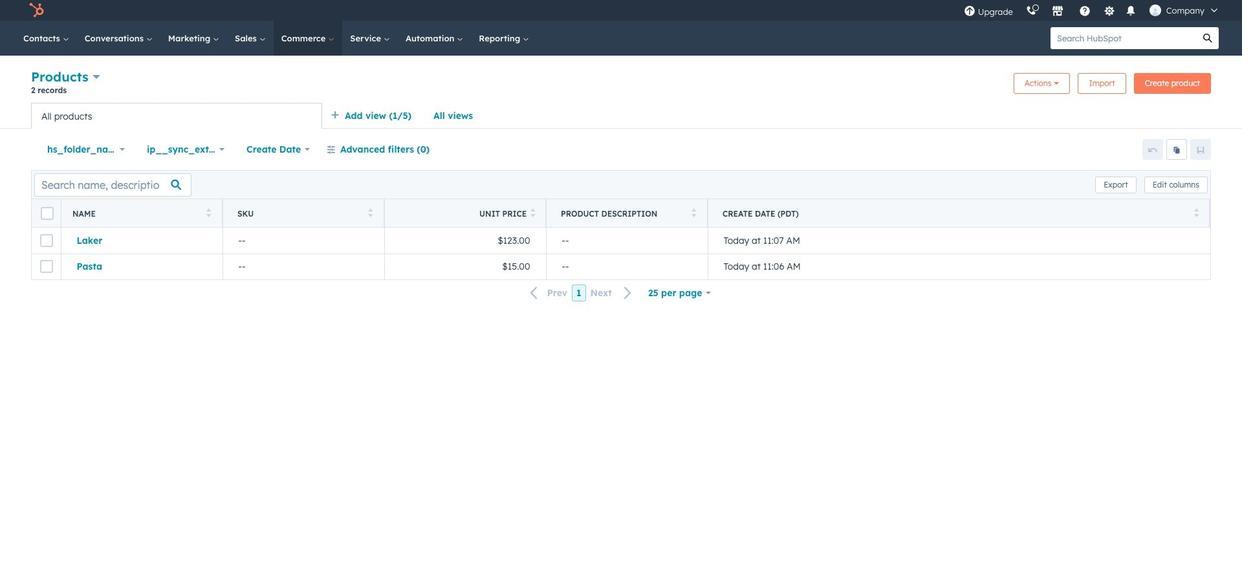 Task type: describe. For each thing, give the bounding box(es) containing it.
Search name, description, or SKU search field
[[34, 173, 191, 196]]

marketplaces image
[[1052, 6, 1063, 17]]

5 press to sort. element from the left
[[1194, 208, 1199, 219]]

4 press to sort. element from the left
[[691, 208, 696, 219]]

press to sort. image for fourth press to sort. element from right
[[368, 208, 373, 217]]

1 press to sort. element from the left
[[206, 208, 211, 219]]

jacob simon image
[[1149, 5, 1161, 16]]

press to sort. image for first press to sort. element from right
[[1194, 208, 1199, 217]]

pagination navigation
[[523, 285, 640, 302]]

3 press to sort. element from the left
[[531, 208, 535, 219]]



Task type: locate. For each thing, give the bounding box(es) containing it.
press to sort. image for 3rd press to sort. element from right
[[531, 208, 535, 217]]

press to sort. image for 4th press to sort. element from left
[[691, 208, 696, 217]]

1 press to sort. image from the left
[[368, 208, 373, 217]]

press to sort. element
[[206, 208, 211, 219], [368, 208, 373, 219], [531, 208, 535, 219], [691, 208, 696, 219], [1194, 208, 1199, 219]]

2 press to sort. element from the left
[[368, 208, 373, 219]]

menu
[[957, 0, 1227, 21]]

4 press to sort. image from the left
[[1194, 208, 1199, 217]]

2 press to sort. image from the left
[[531, 208, 535, 217]]

press to sort. image
[[206, 208, 211, 217]]

press to sort. image
[[368, 208, 373, 217], [531, 208, 535, 217], [691, 208, 696, 217], [1194, 208, 1199, 217]]

banner
[[31, 67, 1211, 103]]

3 press to sort. image from the left
[[691, 208, 696, 217]]

Search HubSpot search field
[[1051, 27, 1197, 49]]



Task type: vqa. For each thing, say whether or not it's contained in the screenshot.
JACOB SIMON icon
yes



